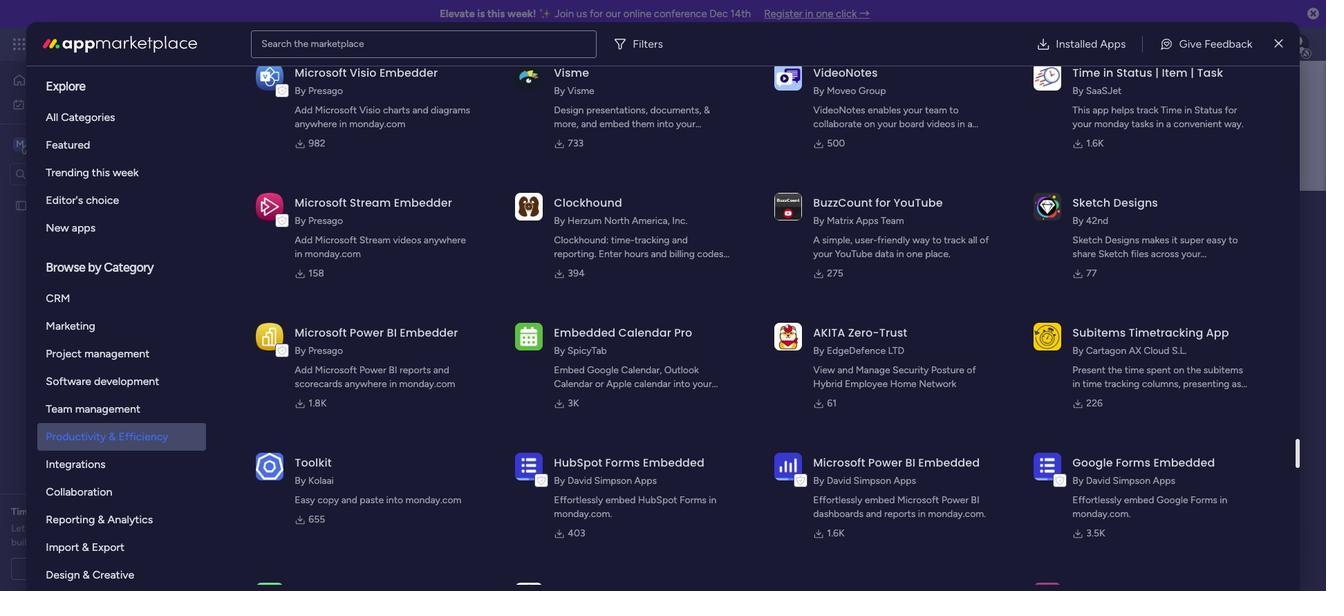 Task type: describe. For each thing, give the bounding box(es) containing it.
microsoft power bi embedded by david simpson apps
[[814, 455, 980, 487]]

2 vertical spatial into
[[386, 494, 403, 506]]

is
[[477, 8, 485, 20]]

mobile.
[[633, 262, 664, 274]]

anywhere inside add microsoft visio charts and diagrams anywhere in monday.com
[[295, 118, 337, 130]]

elevate is this week! ✨ join us for our online conference dec 14th
[[440, 8, 751, 20]]

to inside a simple, user-friendly way to track all of your youtube data in one place.
[[933, 234, 942, 246]]

1 horizontal spatial main workspace
[[345, 196, 523, 227]]

394
[[568, 268, 585, 279]]

to inside sketch designs makes it super easy to share sketch files across your organization.
[[1229, 234, 1238, 246]]

visio inside microsoft visio embedder by presago
[[350, 65, 377, 81]]

a inside this app helps track time in status for your monday tasks in a convenient way.
[[1167, 118, 1171, 130]]

productivity & efficiency
[[46, 430, 168, 443]]

by inside subitems timetracking app by cartagon ax cloud s.l.
[[1073, 345, 1084, 357]]

tracking inside present the time spent on the subitems in time tracking columns, presenting as a percentage.
[[1105, 378, 1140, 390]]

microsoft stream embedder by presago
[[295, 195, 452, 227]]

my work button
[[8, 93, 149, 115]]

helps
[[1112, 104, 1135, 116]]

500
[[827, 138, 845, 149]]

project management
[[46, 347, 150, 360]]

monday.com inside the 'design presentations, documents, & more, and embed them into your monday.com boards & docs'
[[554, 132, 610, 144]]

all categories
[[46, 111, 115, 124]]

simpson inside microsoft power bi embedded by david simpson apps
[[854, 475, 891, 487]]

bi inside microsoft power bi embedder by presago
[[387, 325, 397, 341]]

microsoft inside the add microsoft power bi reports and scorecards anywhere in monday.com
[[315, 364, 357, 376]]

monday.com. for hubspot
[[554, 508, 612, 520]]

microsoft power bi embedder by presago
[[295, 325, 458, 357]]

effortlessly embed hubspot forms in monday.com.
[[554, 494, 717, 520]]

by inside the "hubspot forms embedded by david simpson apps"
[[554, 475, 565, 487]]

manage
[[856, 364, 890, 376]]

bi inside microsoft power bi embedded by david simpson apps
[[906, 455, 916, 471]]

1.6k for microsoft
[[827, 528, 845, 539]]

1 horizontal spatial main
[[345, 196, 398, 227]]

sketch for sketch designs by 42nd
[[1073, 195, 1111, 211]]

network
[[919, 378, 957, 390]]

elevate
[[440, 8, 475, 20]]

youtube inside a simple, user-friendly way to track all of your youtube data in one place.
[[835, 248, 873, 260]]

a
[[814, 234, 820, 246]]

data
[[875, 248, 894, 260]]

notifications image
[[1084, 37, 1098, 51]]

google forms embedded by david simpson apps
[[1073, 455, 1215, 487]]

of inside a simple, user-friendly way to track all of your youtube data in one place.
[[980, 234, 989, 246]]

and right copy
[[341, 494, 357, 506]]

work for my
[[46, 98, 67, 110]]

1 | from the left
[[1156, 65, 1159, 81]]

a inside videonotes enables your team to collaborate on your board videos in a new and efficient way.
[[968, 118, 973, 130]]

time for item
[[1073, 65, 1101, 81]]

reports inside effortlessly embed microsoft power bi dashboards and reports in monday.com.
[[885, 508, 916, 520]]

you've
[[134, 523, 162, 535]]

effortlessly for microsoft
[[814, 494, 863, 506]]

1 vertical spatial boards
[[299, 279, 333, 292]]

add microsoft stream videos anywhere in monday.com
[[295, 234, 466, 260]]

in inside add microsoft stream videos anywhere in monday.com
[[295, 248, 303, 260]]

microsoft inside add microsoft visio charts and diagrams anywhere in monday.com
[[315, 104, 357, 116]]

place.
[[925, 248, 951, 260]]

far.
[[45, 537, 59, 548]]

the for present
[[1108, 364, 1123, 376]]

1 horizontal spatial this
[[461, 312, 477, 324]]

embedded inside the google forms embedded by david simpson apps
[[1154, 455, 1215, 471]]

for right us
[[590, 8, 603, 20]]

status inside time in status | item | task by saasjet
[[1117, 65, 1153, 81]]

videonotes enables your team to collaborate on your board videos in a new and efficient way.
[[814, 104, 973, 144]]

editor's
[[46, 194, 83, 207]]

main workspace inside "workspace selection" element
[[32, 137, 113, 150]]

north
[[604, 215, 630, 227]]

embedder for microsoft stream embedder
[[394, 195, 452, 211]]

microsoft inside add microsoft stream videos anywhere in monday.com
[[315, 234, 357, 246]]

into for pro
[[674, 378, 690, 390]]

and inside the 'design presentations, documents, & more, and embed them into your monday.com boards & docs'
[[581, 118, 597, 130]]

monday.com. inside effortlessly embed microsoft power bi dashboards and reports in monday.com.
[[928, 508, 986, 520]]

& right documents,
[[704, 104, 710, 116]]

apps inside buzzcount for youtube by matrix apps team
[[856, 215, 879, 227]]

it
[[1172, 234, 1178, 246]]

view and manage security posture of hybrid employee home network
[[814, 364, 976, 390]]

dec
[[710, 8, 728, 20]]

0 horizontal spatial one
[[816, 8, 834, 20]]

description
[[413, 230, 462, 241]]

calendar inside embed google calendar, outlook calendar or apple calendar into your items, boards and widgets
[[554, 378, 593, 390]]

organization.
[[1073, 262, 1129, 274]]

monday.com. for google
[[1073, 508, 1131, 520]]

in inside videonotes enables your team to collaborate on your board videos in a new and efficient way.
[[958, 118, 965, 130]]

project
[[46, 347, 82, 360]]

in inside add microsoft visio charts and diagrams anywhere in monday.com
[[339, 118, 347, 130]]

meeting
[[95, 563, 131, 575]]

task
[[1197, 65, 1224, 81]]

to inside videonotes enables your team to collaborate on your board videos in a new and efficient way.
[[950, 104, 959, 116]]

monday.com inside add microsoft visio charts and diagrams anywhere in monday.com
[[349, 118, 405, 130]]

403
[[568, 528, 586, 539]]

designs for sketch designs makes it super easy to share sketch files across your organization.
[[1105, 234, 1140, 246]]

power inside microsoft power bi embedded by david simpson apps
[[869, 455, 903, 471]]

app
[[1207, 325, 1229, 341]]

all
[[46, 111, 58, 124]]

your down enables
[[878, 118, 897, 130]]

power inside effortlessly embed microsoft power bi dashboards and reports in monday.com.
[[942, 494, 969, 506]]

simpson for hubspot
[[594, 475, 632, 487]]

& down 'them'
[[645, 132, 651, 144]]

buzzcount
[[814, 195, 873, 211]]

buzzcount for youtube by matrix apps team
[[814, 195, 943, 227]]

import
[[46, 541, 79, 554]]

efficient
[[852, 132, 889, 144]]

workspace selection element
[[13, 136, 116, 154]]

easy
[[1207, 234, 1227, 246]]

let
[[11, 523, 25, 535]]

Main workspace field
[[342, 196, 1270, 227]]

recent
[[261, 279, 296, 292]]

management for project management
[[84, 347, 150, 360]]

clockhound:
[[554, 234, 609, 246]]

effortlessly embed google forms in monday.com.
[[1073, 494, 1228, 520]]

microsoft inside effortlessly embed microsoft power bi dashboards and reports in monday.com.
[[898, 494, 939, 506]]

by inside toolkit by kolaai
[[295, 475, 306, 487]]

and up the billing
[[672, 234, 688, 246]]

in inside the add microsoft power bi reports and scorecards anywhere in monday.com
[[389, 378, 397, 390]]

by inside the visme by visme
[[554, 85, 565, 97]]

by inside time in status | item | task by saasjet
[[1073, 85, 1084, 97]]

for inside this app helps track time in status for your monday tasks in a convenient way.
[[1225, 104, 1238, 116]]

outlook
[[664, 364, 699, 376]]

monday.com right paste
[[406, 494, 462, 506]]

boards and dashboards you visited recently in this workspace
[[261, 312, 526, 324]]

0 vertical spatial monday
[[62, 36, 109, 52]]

embedded inside embedded calendar pro by spicytab
[[554, 325, 616, 341]]

category
[[104, 260, 154, 275]]

david inside microsoft power bi embedded by david simpson apps
[[827, 475, 851, 487]]

presenting
[[1183, 378, 1230, 390]]

1 horizontal spatial our
[[606, 8, 621, 20]]

a inside button
[[88, 563, 93, 575]]

see
[[242, 38, 258, 50]]

one inside a simple, user-friendly way to track all of your youtube data in one place.
[[907, 248, 923, 260]]

982
[[309, 138, 326, 149]]

your inside embed google calendar, outlook calendar or apple calendar into your items, boards and widgets
[[693, 378, 712, 390]]

effortlessly embed microsoft power bi dashboards and reports in monday.com.
[[814, 494, 986, 520]]

1.6k for time
[[1087, 138, 1104, 149]]

& for analytics
[[98, 513, 105, 526]]

add down the microsoft stream embedder by presago
[[344, 230, 362, 241]]

in inside time in status | item | task by saasjet
[[1104, 65, 1114, 81]]

forms inside the google forms embedded by david simpson apps
[[1116, 455, 1151, 471]]

present the time spent on the subitems in time tracking columns, presenting as a percentage.
[[1073, 364, 1249, 404]]

and inside add microsoft visio charts and diagrams anywhere in monday.com
[[412, 104, 428, 116]]

by inside buzzcount for youtube by matrix apps team
[[814, 215, 825, 227]]

0 vertical spatial management
[[140, 36, 215, 52]]

and up mobile.
[[651, 248, 667, 260]]

inbox image
[[1114, 37, 1128, 51]]

of inside 'view and manage security posture of hybrid employee home network'
[[967, 364, 976, 376]]

items,
[[554, 392, 581, 404]]

search
[[262, 38, 292, 49]]

in inside a simple, user-friendly way to track all of your youtube data in one place.
[[897, 248, 904, 260]]

embedder for microsoft visio embedder
[[380, 65, 438, 81]]

collaborate
[[814, 118, 862, 130]]

akita
[[814, 325, 845, 341]]

by inside embedded calendar pro by spicytab
[[554, 345, 565, 357]]

way. inside videonotes enables your team to collaborate on your board videos in a new and efficient way.
[[891, 132, 911, 144]]

way
[[913, 234, 930, 246]]

friendly
[[878, 234, 910, 246]]

2 horizontal spatial this
[[487, 8, 505, 20]]

simpson for google
[[1113, 475, 1151, 487]]

apps inside the google forms embedded by david simpson apps
[[1153, 475, 1176, 487]]

home inside 'view and manage security posture of hybrid employee home network'
[[890, 378, 917, 390]]

and inside 'view and manage security posture of hybrid employee home network'
[[838, 364, 854, 376]]

enables
[[868, 104, 901, 116]]

61
[[827, 398, 837, 409]]

conference
[[654, 8, 707, 20]]

register
[[764, 8, 803, 20]]

matrix
[[827, 215, 854, 227]]

into for visme
[[657, 118, 674, 130]]

main inside "workspace selection" element
[[32, 137, 56, 150]]

0 horizontal spatial boards
[[261, 312, 291, 324]]

time-
[[611, 234, 635, 246]]

select product image
[[12, 37, 26, 51]]

hubspot forms embedded by david simpson apps
[[554, 455, 705, 487]]

track inside a simple, user-friendly way to track all of your youtube data in one place.
[[944, 234, 966, 246]]

or inside embed google calendar, outlook calendar or apple calendar into your items, boards and widgets
[[595, 378, 604, 390]]

733
[[568, 138, 584, 149]]

us
[[577, 8, 587, 20]]

on inside videonotes enables your team to collaborate on your board videos in a new and efficient way.
[[864, 118, 875, 130]]

posture
[[931, 364, 965, 376]]

spicytab
[[568, 345, 607, 357]]

226
[[1087, 398, 1103, 409]]

workspace image
[[13, 137, 27, 152]]

microsoft inside microsoft power bi embedded by david simpson apps
[[814, 455, 866, 471]]

embed for hubspot
[[606, 494, 636, 506]]

and inside effortlessly embed microsoft power bi dashboards and reports in monday.com.
[[866, 508, 882, 520]]

of inside time for an expert review let our experts review what you've built so far. free of charge
[[83, 537, 92, 548]]

forms inside effortlessly embed hubspot forms in monday.com.
[[680, 494, 707, 506]]

give
[[1179, 37, 1202, 50]]

group
[[859, 85, 886, 97]]

david for hubspot
[[568, 475, 592, 487]]

time in status | item | task by saasjet
[[1073, 65, 1224, 97]]

1 vertical spatial visme
[[568, 85, 595, 97]]

google inside effortlessly embed google forms in monday.com.
[[1157, 494, 1189, 506]]

by inside the google forms embedded by david simpson apps
[[1073, 475, 1084, 487]]

microsoft inside the microsoft stream embedder by presago
[[295, 195, 347, 211]]

in inside effortlessly embed hubspot forms in monday.com.
[[709, 494, 717, 506]]

paste
[[360, 494, 384, 506]]

view
[[599, 262, 619, 274]]

presago for stream
[[308, 215, 343, 227]]

apps image
[[1175, 37, 1189, 51]]

embedded inside the "hubspot forms embedded by david simpson apps"
[[643, 455, 705, 471]]

anywhere inside add microsoft stream videos anywhere in monday.com
[[424, 234, 466, 246]]

0 vertical spatial time
[[1125, 364, 1144, 376]]

david for google
[[1086, 475, 1111, 487]]

you
[[364, 312, 380, 324]]

your inside sketch designs makes it super easy to share sketch files across your organization.
[[1182, 248, 1201, 260]]

14th
[[731, 8, 751, 20]]

your inside a simple, user-friendly way to track all of your youtube data in one place.
[[814, 248, 833, 260]]

add for microsoft visio embedder
[[295, 104, 313, 116]]

search the marketplace
[[262, 38, 364, 49]]

invite members image
[[1145, 37, 1158, 51]]

new
[[46, 221, 69, 234]]

1 vertical spatial this
[[92, 166, 110, 179]]

team inside buzzcount for youtube by matrix apps team
[[881, 215, 904, 227]]



Task type: locate. For each thing, give the bounding box(es) containing it.
1 david from the left
[[568, 475, 592, 487]]

way.
[[1225, 118, 1244, 130], [891, 132, 911, 144]]

help image
[[1239, 37, 1253, 51]]

effortlessly for google
[[1073, 494, 1122, 506]]

files
[[1131, 248, 1149, 260]]

test list box
[[0, 191, 176, 404]]

0 vertical spatial presago
[[308, 85, 343, 97]]

1 horizontal spatial videos
[[927, 118, 955, 130]]

1 horizontal spatial or
[[621, 262, 630, 274]]

track inside this app helps track time in status for your monday tasks in a convenient way.
[[1137, 104, 1159, 116]]

in inside effortlessly embed microsoft power bi dashboards and reports in monday.com.
[[918, 508, 926, 520]]

0 horizontal spatial status
[[1117, 65, 1153, 81]]

and down microsoft power bi embedded by david simpson apps
[[866, 508, 882, 520]]

your up board
[[904, 104, 923, 116]]

into down the outlook
[[674, 378, 690, 390]]

david up effortlessly embed microsoft power bi dashboards and reports in monday.com.
[[827, 475, 851, 487]]

categories
[[61, 111, 115, 124]]

recent boards
[[261, 279, 333, 292]]

status up convenient
[[1195, 104, 1223, 116]]

dapulse x slim image
[[1275, 36, 1283, 52]]

1 vertical spatial presago
[[308, 215, 343, 227]]

time inside time in status | item | task by saasjet
[[1073, 65, 1101, 81]]

embed down the google forms embedded by david simpson apps at right bottom
[[1124, 494, 1154, 506]]

embed
[[600, 118, 630, 130], [606, 494, 636, 506], [865, 494, 895, 506], [1124, 494, 1154, 506]]

management for team management
[[75, 403, 140, 416]]

easy
[[295, 494, 315, 506]]

or right view
[[621, 262, 630, 274]]

0 horizontal spatial calendar
[[554, 378, 593, 390]]

hybrid
[[814, 378, 843, 390]]

spent
[[1147, 364, 1171, 376]]

ax
[[1129, 345, 1142, 357]]

dashboards
[[311, 312, 362, 324], [814, 508, 864, 520]]

team down software
[[46, 403, 72, 416]]

and inside the add microsoft power bi reports and scorecards anywhere in monday.com
[[433, 364, 449, 376]]

1 vertical spatial home
[[890, 378, 917, 390]]

youtube
[[894, 195, 943, 211], [835, 248, 873, 260]]

reporting.
[[554, 248, 596, 260]]

enter
[[599, 248, 622, 260]]

0 horizontal spatial team
[[46, 403, 72, 416]]

designs up makes
[[1114, 195, 1158, 211]]

2 videonotes from the top
[[814, 104, 866, 116]]

1 vertical spatial into
[[674, 378, 690, 390]]

way. inside this app helps track time in status for your monday tasks in a convenient way.
[[1225, 118, 1244, 130]]

for inside time for an expert review let our experts review what you've built so far. free of charge
[[35, 506, 48, 518]]

visme by visme
[[554, 65, 595, 97]]

add for microsoft stream embedder
[[295, 234, 313, 246]]

add workspace description
[[344, 230, 462, 241]]

stream down the microsoft stream embedder by presago
[[359, 234, 391, 246]]

america,
[[632, 215, 670, 227]]

0 vertical spatial status
[[1117, 65, 1153, 81]]

1 horizontal spatial status
[[1195, 104, 1223, 116]]

0 horizontal spatial time
[[11, 506, 33, 518]]

the up 'presenting'
[[1187, 364, 1202, 376]]

videos down the microsoft stream embedder by presago
[[393, 234, 421, 246]]

videos inside videonotes enables your team to collaborate on your board videos in a new and efficient way.
[[927, 118, 955, 130]]

1 horizontal spatial time
[[1125, 364, 1144, 376]]

time inside time for an expert review let our experts review what you've built so far. free of charge
[[11, 506, 33, 518]]

filters
[[633, 37, 663, 50]]

work inside button
[[46, 98, 67, 110]]

videonotes for videonotes enables your team to collaborate on your board videos in a new and efficient way.
[[814, 104, 866, 116]]

effortlessly down microsoft power bi embedded by david simpson apps
[[814, 494, 863, 506]]

power down you
[[350, 325, 384, 341]]

1 horizontal spatial dashboards
[[814, 508, 864, 520]]

stream inside add microsoft stream videos anywhere in monday.com
[[359, 234, 391, 246]]

1 horizontal spatial work
[[112, 36, 137, 52]]

1 vertical spatial or
[[595, 378, 604, 390]]

subitems
[[1073, 325, 1126, 341]]

akita zero-trust by edgedefence ltd
[[814, 325, 908, 357]]

1 vertical spatial videonotes
[[814, 104, 866, 116]]

test for public board icon on the left bottom of the page
[[284, 344, 302, 356]]

reporting
[[46, 513, 95, 526]]

add for microsoft power bi embedder
[[295, 364, 313, 376]]

2 effortlessly from the left
[[814, 494, 863, 506]]

sketch inside "sketch designs by 42nd"
[[1073, 195, 1111, 211]]

this right recently
[[461, 312, 477, 324]]

Search in workspace field
[[29, 166, 115, 182]]

across
[[1151, 248, 1179, 260]]

and right the "more,"
[[581, 118, 597, 130]]

0 horizontal spatial way.
[[891, 132, 911, 144]]

to right "team" on the top of page
[[950, 104, 959, 116]]

youtube down user- on the top right of page
[[835, 248, 873, 260]]

into right paste
[[386, 494, 403, 506]]

0 vertical spatial boards
[[261, 312, 291, 324]]

editor's choice
[[46, 194, 119, 207]]

design down import
[[46, 568, 80, 582]]

presago inside the microsoft stream embedder by presago
[[308, 215, 343, 227]]

effortlessly for hubspot
[[554, 494, 603, 506]]

2 horizontal spatial monday.com.
[[1073, 508, 1131, 520]]

1 horizontal spatial time
[[1073, 65, 1101, 81]]

test inside "list box"
[[33, 200, 51, 211]]

hours
[[624, 248, 649, 260]]

review up what
[[95, 506, 125, 518]]

0 horizontal spatial main workspace
[[32, 137, 113, 150]]

1 vertical spatial review
[[79, 523, 107, 535]]

work up all
[[46, 98, 67, 110]]

0 vertical spatial videonotes
[[814, 65, 878, 81]]

stream up add microsoft stream videos anywhere in monday.com
[[350, 195, 391, 211]]

1 vertical spatial stream
[[359, 234, 391, 246]]

google inside embed google calendar, outlook calendar or apple calendar into your items, boards and widgets
[[587, 364, 619, 376]]

and down recent boards
[[293, 312, 309, 324]]

see plans button
[[223, 34, 290, 55]]

0 vertical spatial tracking
[[635, 234, 670, 246]]

add microsoft visio charts and diagrams anywhere in monday.com
[[295, 104, 470, 130]]

1.6k
[[1087, 138, 1104, 149], [827, 528, 845, 539]]

public board image
[[261, 342, 277, 358]]

1 horizontal spatial reports
[[885, 508, 916, 520]]

online
[[624, 8, 652, 20]]

simpson inside the google forms embedded by david simpson apps
[[1113, 475, 1151, 487]]

embed down microsoft power bi embedded by david simpson apps
[[865, 494, 895, 506]]

3 simpson from the left
[[1113, 475, 1151, 487]]

presago up scorecards at the left of page
[[308, 345, 343, 357]]

my
[[30, 98, 44, 110]]

0 vertical spatial review
[[95, 506, 125, 518]]

embedded inside microsoft power bi embedded by david simpson apps
[[919, 455, 980, 471]]

add to favorites image
[[893, 343, 907, 357]]

tracking up percentage.
[[1105, 378, 1140, 390]]

embedded up spicytab at the left bottom
[[554, 325, 616, 341]]

by
[[88, 260, 101, 275]]

1 vertical spatial design
[[46, 568, 80, 582]]

into inside embed google calendar, outlook calendar or apple calendar into your items, boards and widgets
[[674, 378, 690, 390]]

explore
[[46, 79, 86, 94]]

2 horizontal spatial effortlessly
[[1073, 494, 1122, 506]]

0 horizontal spatial this
[[92, 166, 110, 179]]

presago for visio
[[308, 85, 343, 97]]

monday.com down charts at the left of the page
[[349, 118, 405, 130]]

by inside the videonotes by moveo group
[[814, 85, 825, 97]]

design for design presentations, documents, & more, and embed them into your monday.com boards & docs
[[554, 104, 584, 116]]

by inside microsoft power bi embedded by david simpson apps
[[814, 475, 825, 487]]

embedded up effortlessly embed hubspot forms in monday.com.
[[643, 455, 705, 471]]

add up the 982
[[295, 104, 313, 116]]

2 vertical spatial management
[[75, 403, 140, 416]]

efficiency
[[119, 430, 168, 443]]

presago inside microsoft power bi embedder by presago
[[308, 345, 343, 357]]

sketch up 42nd
[[1073, 195, 1111, 211]]

s.l.
[[1172, 345, 1187, 357]]

1 vertical spatial on
[[1174, 364, 1185, 376]]

0 vertical spatial designs
[[1114, 195, 1158, 211]]

effortlessly up 3.5k
[[1073, 494, 1122, 506]]

way. down board
[[891, 132, 911, 144]]

2 vertical spatial of
[[83, 537, 92, 548]]

embed inside effortlessly embed microsoft power bi dashboards and reports in monday.com.
[[865, 494, 895, 506]]

0 vertical spatial youtube
[[894, 195, 943, 211]]

monday.com down recently
[[399, 378, 455, 390]]

presentations,
[[586, 104, 648, 116]]

1 horizontal spatial to
[[950, 104, 959, 116]]

655
[[309, 514, 325, 526]]

main workspace down all categories
[[32, 137, 113, 150]]

2 vertical spatial sketch
[[1099, 248, 1129, 260]]

& right free on the bottom left
[[82, 541, 89, 554]]

1 vertical spatial team
[[46, 403, 72, 416]]

a right as
[[1244, 378, 1249, 390]]

0 vertical spatial into
[[657, 118, 674, 130]]

design up the "more,"
[[554, 104, 584, 116]]

for down feedback
[[1225, 104, 1238, 116]]

your inside this app helps track time in status for your monday tasks in a convenient way.
[[1073, 118, 1092, 130]]

| left item
[[1156, 65, 1159, 81]]

apps inside microsoft power bi embedded by david simpson apps
[[894, 475, 916, 487]]

1.8k
[[309, 398, 327, 409]]

for up friendly
[[876, 195, 891, 211]]

forms inside effortlessly embed google forms in monday.com.
[[1191, 494, 1218, 506]]

schedule a meeting button
[[11, 558, 165, 580]]

the down cartagon
[[1108, 364, 1123, 376]]

public board image
[[15, 199, 28, 212]]

1 horizontal spatial boards
[[583, 392, 613, 404]]

schedule a meeting
[[45, 563, 131, 575]]

reports inside the add microsoft power bi reports and scorecards anywhere in monday.com
[[400, 364, 431, 376]]

easy copy and paste into monday.com
[[295, 494, 462, 506]]

tracking
[[635, 234, 670, 246], [1105, 378, 1140, 390]]

0 horizontal spatial tracking
[[635, 234, 670, 246]]

home inside button
[[32, 74, 58, 86]]

1 effortlessly from the left
[[554, 494, 603, 506]]

1 vertical spatial monday
[[1095, 118, 1129, 130]]

and inside embed google calendar, outlook calendar or apple calendar into your items, boards and widgets
[[615, 392, 631, 404]]

42nd
[[1086, 215, 1109, 227]]

a right board
[[968, 118, 973, 130]]

test right public board image
[[33, 200, 51, 211]]

by inside akita zero-trust by edgedefence ltd
[[814, 345, 825, 357]]

0 vertical spatial on
[[864, 118, 875, 130]]

google up apple
[[587, 364, 619, 376]]

power inside microsoft power bi embedder by presago
[[350, 325, 384, 341]]

reports
[[400, 364, 431, 376], [885, 508, 916, 520]]

monday down app
[[1095, 118, 1129, 130]]

1 vertical spatial main
[[345, 196, 398, 227]]

videonotes up moveo at right
[[814, 65, 878, 81]]

your inside the 'design presentations, documents, & more, and embed them into your monday.com boards & docs'
[[676, 118, 696, 130]]

a down import & export
[[88, 563, 93, 575]]

0 vertical spatial hubspot
[[554, 455, 603, 471]]

design presentations, documents, & more, and embed them into your monday.com boards & docs
[[554, 104, 710, 144]]

review up import & export
[[79, 523, 107, 535]]

sketch designs by 42nd
[[1073, 195, 1158, 227]]

0 horizontal spatial home
[[32, 74, 58, 86]]

effortlessly inside effortlessly embed google forms in monday.com.
[[1073, 494, 1122, 506]]

effortlessly inside effortlessly embed hubspot forms in monday.com.
[[554, 494, 603, 506]]

hubspot down "3k"
[[554, 455, 603, 471]]

videonotes
[[814, 65, 878, 81], [814, 104, 866, 116]]

monday.com inside add microsoft stream videos anywhere in monday.com
[[305, 248, 361, 260]]

0 vertical spatial videos
[[927, 118, 955, 130]]

2 horizontal spatial google
[[1157, 494, 1189, 506]]

0 horizontal spatial design
[[46, 568, 80, 582]]

1 vertical spatial one
[[907, 248, 923, 260]]

david inside the google forms embedded by david simpson apps
[[1086, 475, 1111, 487]]

1 vertical spatial visio
[[359, 104, 381, 116]]

filters button
[[608, 30, 674, 58]]

apps up effortlessly embed microsoft power bi dashboards and reports in monday.com.
[[894, 475, 916, 487]]

1 vertical spatial time
[[1083, 378, 1102, 390]]

embed for google
[[1124, 494, 1154, 506]]

0 vertical spatial sketch
[[1073, 195, 1111, 211]]

& for efficiency
[[109, 430, 116, 443]]

in inside effortlessly embed google forms in monday.com.
[[1220, 494, 1228, 506]]

add up scorecards at the left of page
[[295, 364, 313, 376]]

1 vertical spatial embedder
[[394, 195, 452, 211]]

employee
[[845, 378, 888, 390]]

boards inside the 'design presentations, documents, & more, and embed them into your monday.com boards & docs'
[[613, 132, 642, 144]]

0 horizontal spatial our
[[27, 523, 42, 535]]

sketch up share
[[1073, 234, 1103, 246]]

power down microsoft power bi embedder by presago
[[359, 364, 386, 376]]

the right search
[[294, 38, 308, 49]]

a right tasks
[[1167, 118, 1171, 130]]

1 horizontal spatial simpson
[[854, 475, 891, 487]]

1.6k down app
[[1087, 138, 1104, 149]]

0 horizontal spatial time
[[1083, 378, 1102, 390]]

0 vertical spatial main
[[32, 137, 56, 150]]

1 horizontal spatial home
[[890, 378, 917, 390]]

monday.com up 158
[[305, 248, 361, 260]]

copy
[[318, 494, 339, 506]]

1 horizontal spatial team
[[881, 215, 904, 227]]

1 vertical spatial work
[[46, 98, 67, 110]]

work for monday
[[112, 36, 137, 52]]

1 horizontal spatial tracking
[[1105, 378, 1140, 390]]

0 vertical spatial calendar
[[619, 325, 671, 341]]

your down the outlook
[[693, 378, 712, 390]]

brad klo image
[[1288, 33, 1310, 55]]

bi inside the add microsoft power bi reports and scorecards anywhere in monday.com
[[389, 364, 397, 376]]

widgets
[[634, 392, 670, 404]]

apps inside the "hubspot forms embedded by david simpson apps"
[[635, 475, 657, 487]]

monday.com. inside effortlessly embed hubspot forms in monday.com.
[[554, 508, 612, 520]]

on inside present the time spent on the subitems in time tracking columns, presenting as a percentage.
[[1174, 364, 1185, 376]]

& for export
[[82, 541, 89, 554]]

1 horizontal spatial hubspot
[[638, 494, 677, 506]]

embed inside the 'design presentations, documents, & more, and embed them into your monday.com boards & docs'
[[600, 118, 630, 130]]

1 vertical spatial test
[[284, 344, 302, 356]]

test for public board image
[[33, 200, 51, 211]]

embedder
[[380, 65, 438, 81], [394, 195, 452, 211], [400, 325, 458, 341]]

time for review
[[11, 506, 33, 518]]

crm
[[46, 292, 70, 305]]

present
[[1073, 364, 1106, 376]]

or inside clockhound: time-tracking and reporting. enter hours and billing codes from item view or mobile.
[[621, 262, 630, 274]]

hubspot down the "hubspot forms embedded by david simpson apps" at the bottom of the page
[[638, 494, 677, 506]]

2 presago from the top
[[308, 215, 343, 227]]

1 horizontal spatial way.
[[1225, 118, 1244, 130]]

for left an
[[35, 506, 48, 518]]

our inside time for an expert review let our experts review what you've built so far. free of charge
[[27, 523, 42, 535]]

1 vertical spatial hubspot
[[638, 494, 677, 506]]

main workspace up the description
[[345, 196, 523, 227]]

browse
[[46, 260, 85, 275]]

trending
[[46, 166, 89, 179]]

work up 'home' button
[[112, 36, 137, 52]]

docs
[[653, 132, 674, 144]]

them
[[632, 118, 655, 130]]

monday inside this app helps track time in status for your monday tasks in a convenient way.
[[1095, 118, 1129, 130]]

visio left charts at the left of the page
[[359, 104, 381, 116]]

designs up files
[[1105, 234, 1140, 246]]

2 | from the left
[[1191, 65, 1195, 81]]

time for an expert review let our experts review what you've built so far. free of charge
[[11, 506, 162, 548]]

videonotes up collaborate
[[814, 104, 866, 116]]

one left click
[[816, 8, 834, 20]]

sketch up 'organization.'
[[1099, 248, 1129, 260]]

home button
[[8, 69, 149, 91]]

0 vertical spatial dashboards
[[311, 312, 362, 324]]

designs inside sketch designs makes it super easy to share sketch files across your organization.
[[1105, 234, 1140, 246]]

trending this week
[[46, 166, 139, 179]]

1 simpson from the left
[[594, 475, 632, 487]]

team up friendly
[[881, 215, 904, 227]]

videonotes for videonotes by moveo group
[[814, 65, 878, 81]]

on up the efficient
[[864, 118, 875, 130]]

give feedback
[[1179, 37, 1253, 50]]

2 david from the left
[[827, 475, 851, 487]]

apps right notifications "icon"
[[1100, 37, 1126, 50]]

design for design & creative
[[46, 568, 80, 582]]

stream inside the microsoft stream embedder by presago
[[350, 195, 391, 211]]

1 vertical spatial youtube
[[835, 248, 873, 260]]

or left apple
[[595, 378, 604, 390]]

time inside this app helps track time in status for your monday tasks in a convenient way.
[[1161, 104, 1182, 116]]

for
[[590, 8, 603, 20], [1225, 104, 1238, 116], [876, 195, 891, 211], [35, 506, 48, 518]]

youtube inside buzzcount for youtube by matrix apps team
[[894, 195, 943, 211]]

by inside microsoft visio embedder by presago
[[295, 85, 306, 97]]

add inside add microsoft visio charts and diagrams anywhere in monday.com
[[295, 104, 313, 116]]

status inside this app helps track time in status for your monday tasks in a convenient way.
[[1195, 104, 1223, 116]]

sketch
[[1073, 195, 1111, 211], [1073, 234, 1103, 246], [1099, 248, 1129, 260]]

of
[[980, 234, 989, 246], [967, 364, 976, 376], [83, 537, 92, 548]]

visio inside add microsoft visio charts and diagrams anywhere in monday.com
[[359, 104, 381, 116]]

search everything image
[[1209, 37, 1223, 51]]

1 vertical spatial status
[[1195, 104, 1223, 116]]

main workspace
[[32, 137, 113, 150], [345, 196, 523, 227]]

embedded up effortlessly embed google forms in monday.com.
[[1154, 455, 1215, 471]]

2 monday.com. from the left
[[928, 508, 986, 520]]

time down 'present'
[[1083, 378, 1102, 390]]

google inside the google forms embedded by david simpson apps
[[1073, 455, 1113, 471]]

forms inside the "hubspot forms embedded by david simpson apps"
[[605, 455, 640, 471]]

1 horizontal spatial anywhere
[[345, 378, 387, 390]]

main right workspace image
[[32, 137, 56, 150]]

and inside videonotes enables your team to collaborate on your board videos in a new and efficient way.
[[834, 132, 850, 144]]

designs for sketch designs by 42nd
[[1114, 195, 1158, 211]]

2 vertical spatial anywhere
[[345, 378, 387, 390]]

tracking inside clockhound: time-tracking and reporting. enter hours and billing codes from item view or mobile.
[[635, 234, 670, 246]]

in inside present the time spent on the subitems in time tracking columns, presenting as a percentage.
[[1073, 378, 1081, 390]]

app
[[1093, 104, 1109, 116]]

diagrams
[[431, 104, 470, 116]]

toolkit
[[295, 455, 332, 471]]

and down recently
[[433, 364, 449, 376]]

presago down marketplace
[[308, 85, 343, 97]]

click
[[836, 8, 857, 20]]

security
[[893, 364, 929, 376]]

your down documents,
[[676, 118, 696, 130]]

microsoft inside microsoft visio embedder by presago
[[295, 65, 347, 81]]

codes
[[697, 248, 724, 260]]

calendar up calendar, on the left of the page
[[619, 325, 671, 341]]

boards right recent
[[299, 279, 333, 292]]

2 horizontal spatial the
[[1187, 364, 1202, 376]]

cloud
[[1144, 345, 1170, 357]]

by inside the microsoft stream embedder by presago
[[295, 215, 306, 227]]

this right is
[[487, 8, 505, 20]]

& left efficiency
[[109, 430, 116, 443]]

1 horizontal spatial monday.com.
[[928, 508, 986, 520]]

2 horizontal spatial anywhere
[[424, 234, 466, 246]]

designs
[[1114, 195, 1158, 211], [1105, 234, 1140, 246]]

boards inside embed google calendar, outlook calendar or apple calendar into your items, boards and widgets
[[583, 392, 613, 404]]

option
[[0, 193, 176, 196]]

time down ax
[[1125, 364, 1144, 376]]

clockhound: time-tracking and reporting. enter hours and billing codes from item view or mobile.
[[554, 234, 724, 274]]

monday.com inside the add microsoft power bi reports and scorecards anywhere in monday.com
[[399, 378, 455, 390]]

simpson up effortlessly embed google forms in monday.com.
[[1113, 475, 1151, 487]]

hubspot inside effortlessly embed hubspot forms in monday.com.
[[638, 494, 677, 506]]

edgedefence
[[827, 345, 886, 357]]

herzum
[[568, 215, 602, 227]]

monday.com down the "more,"
[[554, 132, 610, 144]]

3 effortlessly from the left
[[1073, 494, 1122, 506]]

add up 158
[[295, 234, 313, 246]]

0 horizontal spatial main
[[32, 137, 56, 150]]

power inside the add microsoft power bi reports and scorecards anywhere in monday.com
[[359, 364, 386, 376]]

app logo image
[[256, 63, 284, 90], [515, 63, 543, 90], [775, 63, 802, 90], [1034, 63, 1062, 90], [515, 193, 543, 220], [775, 193, 802, 220], [1034, 193, 1062, 220], [256, 193, 284, 220], [256, 323, 284, 350], [515, 323, 543, 350], [775, 323, 802, 350], [1034, 323, 1062, 350], [256, 453, 284, 480], [515, 453, 543, 480], [775, 453, 802, 480], [1034, 453, 1062, 480]]

monday
[[62, 36, 109, 52], [1095, 118, 1129, 130]]

1 vertical spatial 1.6k
[[827, 528, 845, 539]]

1 monday.com. from the left
[[554, 508, 612, 520]]

0 horizontal spatial dashboards
[[311, 312, 362, 324]]

productivity
[[46, 430, 106, 443]]

1 vertical spatial management
[[84, 347, 150, 360]]

time up saasjet
[[1073, 65, 1101, 81]]

the for search
[[294, 38, 308, 49]]

subitems
[[1204, 364, 1243, 376]]

your down super
[[1182, 248, 1201, 260]]

1 vertical spatial track
[[944, 234, 966, 246]]

1 vertical spatial way.
[[891, 132, 911, 144]]

apps up effortlessly embed hubspot forms in monday.com.
[[635, 475, 657, 487]]

sketch designs makes it super easy to share sketch files across your organization.
[[1073, 234, 1238, 274]]

videonotes inside the videonotes by moveo group
[[814, 65, 878, 81]]

hubspot inside the "hubspot forms embedded by david simpson apps"
[[554, 455, 603, 471]]

1 horizontal spatial on
[[1174, 364, 1185, 376]]

2 simpson from the left
[[854, 475, 891, 487]]

& for creative
[[83, 568, 90, 582]]

review
[[95, 506, 125, 518], [79, 523, 107, 535]]

apps marketplace image
[[43, 36, 197, 52]]

1 horizontal spatial 1.6k
[[1087, 138, 1104, 149]]

a
[[968, 118, 973, 130], [1167, 118, 1171, 130], [1244, 378, 1249, 390], [88, 563, 93, 575]]

0 horizontal spatial simpson
[[594, 475, 632, 487]]

0 vertical spatial this
[[487, 8, 505, 20]]

1 vertical spatial videos
[[393, 234, 421, 246]]

this left "week"
[[92, 166, 110, 179]]

team
[[925, 104, 947, 116]]

2 vertical spatial google
[[1157, 494, 1189, 506]]

1 presago from the top
[[308, 85, 343, 97]]

3 david from the left
[[1086, 475, 1111, 487]]

embed for microsoft
[[865, 494, 895, 506]]

3 presago from the top
[[308, 345, 343, 357]]

monday work management
[[62, 36, 215, 52]]

0 horizontal spatial anywhere
[[295, 118, 337, 130]]

and right charts at the left of the page
[[412, 104, 428, 116]]

time up convenient
[[1161, 104, 1182, 116]]

0 vertical spatial stream
[[350, 195, 391, 211]]

| right item
[[1191, 65, 1195, 81]]

design inside the 'design presentations, documents, & more, and embed them into your monday.com boards & docs'
[[554, 104, 584, 116]]

2 vertical spatial embedder
[[400, 325, 458, 341]]

0 vertical spatial visme
[[554, 65, 589, 81]]

of right free on the bottom left
[[83, 537, 92, 548]]

m
[[16, 138, 24, 150]]

monday up 'home' button
[[62, 36, 109, 52]]

give feedback button
[[1149, 30, 1264, 58]]

1 videonotes from the top
[[814, 65, 878, 81]]

sketch for sketch designs makes it super easy to share sketch files across your organization.
[[1073, 234, 1103, 246]]

embedder inside microsoft power bi embedder by presago
[[400, 325, 458, 341]]

3 monday.com. from the left
[[1073, 508, 1131, 520]]

simpson up effortlessly embed hubspot forms in monday.com.
[[594, 475, 632, 487]]

1 vertical spatial dashboards
[[814, 508, 864, 520]]



Task type: vqa. For each thing, say whether or not it's contained in the screenshot.


